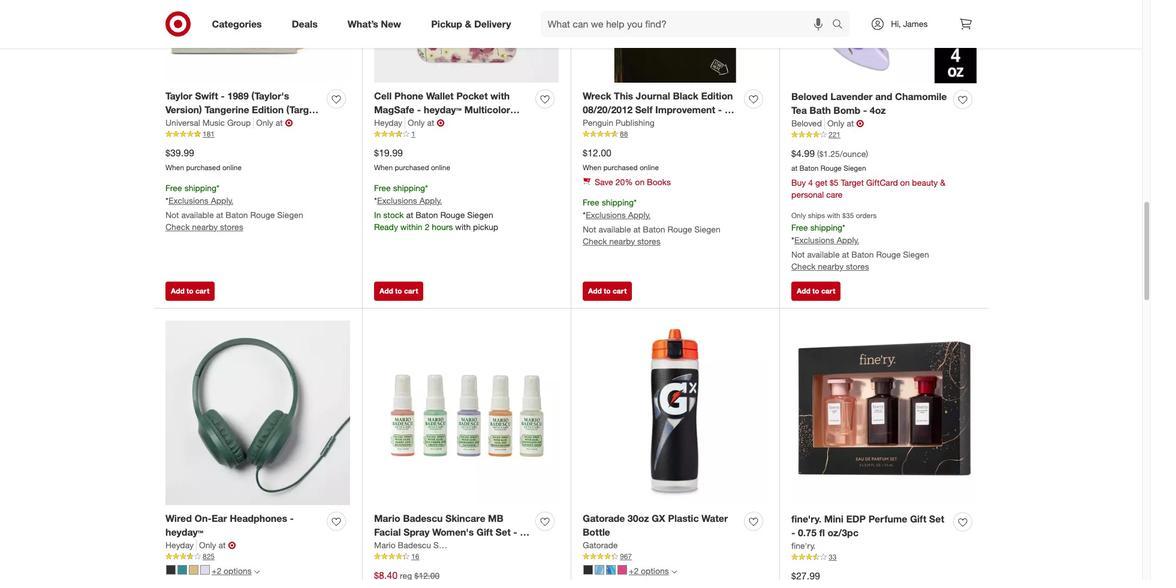 Task type: vqa. For each thing, say whether or not it's contained in the screenshot.
88
yes



Task type: locate. For each thing, give the bounding box(es) containing it.
1 vertical spatial set
[[496, 527, 511, 539]]

- inside beloved lavender and chamomile tea bath bomb - 4oz
[[864, 105, 868, 117]]

1 horizontal spatial )
[[866, 149, 869, 159]]

only up 825
[[199, 541, 216, 551]]

categories
[[212, 18, 262, 30]]

0 horizontal spatial (
[[633, 118, 636, 130]]

1 add from the left
[[171, 287, 185, 296]]

( right "88"
[[633, 118, 636, 130]]

1 horizontal spatial not
[[583, 224, 597, 234]]

at up buy at the top
[[792, 164, 798, 173]]

1 vertical spatial heyday
[[166, 541, 194, 551]]

2 horizontal spatial purchased
[[604, 163, 638, 172]]

1 horizontal spatial set
[[930, 514, 945, 526]]

4 add to cart button from the left
[[792, 282, 841, 301]]

2 when from the left
[[374, 163, 393, 172]]

online for ¬
[[431, 163, 451, 172]]

+2 options
[[212, 566, 252, 577], [629, 566, 669, 577]]

+2 options button for bottle
[[578, 562, 683, 581]]

0 horizontal spatial all colors + 2 more colors image
[[254, 570, 260, 575]]

beloved inside the beloved only at ¬
[[792, 118, 822, 128]]

0 vertical spatial stores
[[220, 222, 243, 232]]

purchased for $39.99
[[186, 163, 221, 172]]

apply. down $39.99 when purchased online
[[211, 195, 234, 206]]

only for cell phone wallet pocket with magsafe - heyday™ multicolor floral
[[408, 118, 425, 128]]

free inside free shipping * * exclusions apply. in stock at  baton rouge siegen ready within 2 hours with pickup
[[374, 183, 391, 193]]

- down phone
[[417, 104, 421, 116]]

beloved for beloved lavender and chamomile tea bath bomb - 4oz
[[792, 91, 828, 103]]

2 all colors + 2 more colors image from the left
[[672, 570, 677, 575]]

+2 right 'soft purple' image
[[212, 566, 221, 577]]

only up 181 link
[[256, 118, 273, 128]]

edition up by
[[702, 90, 733, 102]]

purchased down $39.99
[[186, 163, 221, 172]]

mario
[[374, 513, 401, 525], [374, 541, 396, 551]]

fine'ry. up the 0.75
[[792, 514, 822, 526]]

0 vertical spatial not
[[166, 210, 179, 220]]

0 horizontal spatial with
[[456, 222, 471, 232]]

4 add from the left
[[797, 287, 811, 296]]

¬ down (target
[[285, 117, 293, 129]]

mario inside mario badescu skincare mb facial spray women's gift set - 5 pc - ulta beauty
[[374, 513, 401, 525]]

0 horizontal spatial not
[[166, 210, 179, 220]]

0 vertical spatial heyday™
[[424, 104, 462, 116]]

2 vertical spatial with
[[456, 222, 471, 232]]

0 vertical spatial nearby
[[192, 222, 218, 232]]

free shipping * * exclusions apply. not available at baton rouge siegen check nearby stores down books
[[583, 197, 721, 246]]

0 horizontal spatial &
[[465, 18, 472, 30]]

all colors + 2 more colors image for headphones
[[254, 570, 260, 575]]

siegen for wreck this journal black edition 08/20/2012 self improvement - by keri smith ( paperback )
[[695, 224, 721, 234]]

add to cart button for $4.99
[[792, 282, 841, 301]]

all colors + 2 more colors image for plastic
[[672, 570, 677, 575]]

exclusions apply. button down 20%
[[586, 209, 651, 221]]

rouge inside only ships with $35 orders free shipping * * exclusions apply. not available at baton rouge siegen check nearby stores
[[877, 249, 901, 260]]

1 vertical spatial heyday only at ¬
[[166, 540, 236, 552]]

heyday™ down the wired
[[166, 527, 204, 539]]

exclusions apply. button
[[169, 195, 234, 207], [377, 195, 442, 207], [586, 209, 651, 221], [795, 234, 860, 246]]

available inside only ships with $35 orders free shipping * * exclusions apply. not available at baton rouge siegen check nearby stores
[[808, 249, 840, 260]]

1 vertical spatial mario
[[374, 541, 396, 551]]

hi,
[[892, 19, 901, 29]]

at down $35
[[843, 249, 850, 260]]

online down 181 link
[[223, 163, 242, 172]]

1 vertical spatial edition
[[252, 104, 284, 116]]

tangerine
[[205, 104, 249, 116]]

+2 for heyday™
[[212, 566, 221, 577]]

3 add to cart button from the left
[[583, 282, 633, 301]]

all colors + 2 more colors image down 825 link
[[254, 570, 260, 575]]

0 horizontal spatial check
[[166, 222, 190, 232]]

not
[[166, 210, 179, 220], [583, 224, 597, 234], [792, 249, 805, 260]]

1 cart from the left
[[196, 287, 210, 296]]

badescu up 16
[[398, 541, 431, 551]]

2 purchased from the left
[[395, 163, 429, 172]]

online inside $39.99 when purchased online
[[223, 163, 242, 172]]

1 vertical spatial nearby
[[610, 236, 635, 246]]

when inside $39.99 when purchased online
[[166, 163, 184, 172]]

options down 825 link
[[224, 566, 252, 577]]

ready
[[374, 222, 398, 232]]

available down 20%
[[599, 224, 631, 234]]

beloved up tea
[[792, 91, 828, 103]]

1 fine'ry. from the top
[[792, 514, 822, 526]]

siegen inside free shipping * * exclusions apply. in stock at  baton rouge siegen ready within 2 hours with pickup
[[467, 210, 494, 220]]

) inside wreck this journal black edition 08/20/2012 self improvement - by keri smith ( paperback )
[[691, 118, 694, 130]]

mario down facial
[[374, 541, 396, 551]]

taylor swift - 1989 (taylor's version) tangerine edition (target exclusive, vinyl) image
[[166, 0, 350, 83], [166, 0, 350, 83]]

exclusions apply. button down ships
[[795, 234, 860, 246]]

& right beauty
[[941, 178, 946, 188]]

2 beloved from the top
[[792, 118, 822, 128]]

( inside wreck this journal black edition 08/20/2012 self improvement - by keri smith ( paperback )
[[633, 118, 636, 130]]

fine'ry. inside fine'ry. mini edp perfume gift set - 0.75 fl oz/3pc
[[792, 514, 822, 526]]

0 horizontal spatial online
[[223, 163, 242, 172]]

( right $4.99
[[818, 149, 820, 159]]

2 vertical spatial not
[[792, 249, 805, 260]]

gatorade link
[[583, 540, 618, 552]]

1 online from the left
[[223, 163, 242, 172]]

rouge for wreck this journal black edition 08/20/2012 self improvement - by keri smith ( paperback )
[[668, 224, 693, 234]]

- up tangerine on the left
[[221, 90, 225, 102]]

2 +2 options from the left
[[629, 566, 669, 577]]

$4.99
[[792, 148, 815, 160]]

fine'ry. mini edp perfume gift set - 0.75 fl oz/3pc image
[[792, 321, 977, 506], [792, 321, 977, 506]]

with inside only ships with $35 orders free shipping * * exclusions apply. not available at baton rouge siegen check nearby stores
[[828, 211, 841, 220]]

1 horizontal spatial all colors + 2 more colors element
[[672, 568, 677, 575]]

heyday
[[374, 118, 403, 128], [166, 541, 194, 551]]

¬ down "wired on-ear headphones - heyday™"
[[228, 540, 236, 552]]

beloved inside beloved lavender and chamomile tea bath bomb - 4oz
[[792, 91, 828, 103]]

0 vertical spatial heyday
[[374, 118, 403, 128]]

chamomile
[[896, 91, 947, 103]]

2 gatorade from the top
[[583, 541, 618, 551]]

at inside free shipping * * exclusions apply. in stock at  baton rouge siegen ready within 2 hours with pickup
[[406, 210, 414, 220]]

all colors + 2 more colors element down 825 link
[[254, 568, 260, 575]]

improvement
[[656, 104, 716, 116]]

0 vertical spatial &
[[465, 18, 472, 30]]

mario for mario badescu skincare
[[374, 541, 396, 551]]

2 vertical spatial check
[[792, 261, 816, 272]]

1 horizontal spatial nearby
[[610, 236, 635, 246]]

apply. for -
[[420, 195, 442, 206]]

exclusions down save
[[586, 210, 626, 220]]

0 horizontal spatial +2 options
[[212, 566, 252, 577]]

heyday up "blue" 'image' at the left bottom of page
[[166, 541, 194, 551]]

fl
[[820, 527, 825, 539]]

online up free shipping * * exclusions apply. in stock at  baton rouge siegen ready within 2 hours with pickup
[[431, 163, 451, 172]]

edition down (taylor's
[[252, 104, 284, 116]]

gift right perfume
[[911, 514, 927, 526]]

fine'ry. for fine'ry.
[[792, 541, 816, 551]]

shipping down '$19.99 when purchased online' at the left top of page
[[393, 183, 425, 193]]

1 +2 options from the left
[[212, 566, 252, 577]]

2 vertical spatial stores
[[846, 261, 870, 272]]

2 horizontal spatial online
[[640, 163, 659, 172]]

on right 20%
[[635, 177, 645, 187]]

0 horizontal spatial options
[[224, 566, 252, 577]]

not for wreck this journal black edition 08/20/2012 self improvement - by keri smith ( paperback )
[[583, 224, 597, 234]]

0 vertical spatial mario
[[374, 513, 401, 525]]

add for $19.99
[[380, 287, 393, 296]]

0 horizontal spatial heyday™
[[166, 527, 204, 539]]

2 vertical spatial nearby
[[818, 261, 844, 272]]

¬ for beloved lavender and chamomile tea bath bomb - 4oz
[[857, 118, 865, 130]]

wired on-ear headphones - heyday™ image
[[166, 321, 350, 506], [166, 321, 350, 506]]

shipping inside free shipping * * exclusions apply. in stock at  baton rouge siegen ready within 2 hours with pickup
[[393, 183, 425, 193]]

add to cart for $39.99
[[171, 287, 210, 296]]

1 beloved from the top
[[792, 91, 828, 103]]

1 options from the left
[[224, 566, 252, 577]]

2 mario from the top
[[374, 541, 396, 551]]

1 all colors + 2 more colors element from the left
[[254, 568, 260, 575]]

purchased inside $39.99 when purchased online
[[186, 163, 221, 172]]

to for $39.99
[[187, 287, 194, 296]]

when inside '$19.99 when purchased online'
[[374, 163, 393, 172]]

wreck
[[583, 90, 612, 102]]

add to cart button for $19.99
[[374, 282, 424, 301]]

1 horizontal spatial available
[[599, 224, 631, 234]]

3 purchased from the left
[[604, 163, 638, 172]]

at up the within
[[406, 210, 414, 220]]

on left beauty
[[901, 178, 910, 188]]

2 horizontal spatial when
[[583, 163, 602, 172]]

save 20% on books
[[595, 177, 671, 187]]

add to cart button
[[166, 282, 215, 301], [374, 282, 424, 301], [583, 282, 633, 301], [792, 282, 841, 301]]

+2 options for gx
[[629, 566, 669, 577]]

0 horizontal spatial heyday
[[166, 541, 194, 551]]

1 vertical spatial not
[[583, 224, 597, 234]]

when inside "$12.00 when purchased online"
[[583, 163, 602, 172]]

0 horizontal spatial edition
[[252, 104, 284, 116]]

2 cart from the left
[[404, 287, 418, 296]]

1 horizontal spatial when
[[374, 163, 393, 172]]

2 horizontal spatial with
[[828, 211, 841, 220]]

pink image
[[618, 566, 628, 575]]

ear
[[212, 513, 227, 525]]

0 vertical spatial check nearby stores button
[[166, 221, 243, 233]]

online inside '$19.99 when purchased online'
[[431, 163, 451, 172]]

¬ for cell phone wallet pocket with magsafe - heyday™ multicolor floral
[[437, 117, 445, 129]]

)
[[691, 118, 694, 130], [866, 149, 869, 159]]

1 horizontal spatial on
[[901, 178, 910, 188]]

free for wreck this journal black edition 08/20/2012 self improvement - by keri smith ( paperback )
[[583, 197, 600, 208]]

gatorade 30oz gx plastic water bottle image
[[583, 321, 768, 506], [583, 321, 768, 506]]

check nearby stores button for keri
[[583, 236, 661, 248]]

1 horizontal spatial &
[[941, 178, 946, 188]]

beloved link
[[792, 118, 825, 130]]

1 to from the left
[[187, 287, 194, 296]]

add
[[171, 287, 185, 296], [380, 287, 393, 296], [589, 287, 602, 296], [797, 287, 811, 296]]

$12.00 when purchased online
[[583, 147, 659, 172]]

baton inside free shipping * * exclusions apply. in stock at  baton rouge siegen ready within 2 hours with pickup
[[416, 210, 438, 220]]

set down the mb
[[496, 527, 511, 539]]

what's new
[[348, 18, 401, 30]]

apply. for tangerine
[[211, 195, 234, 206]]

exclusions apply. button up stock
[[377, 195, 442, 207]]

lavender
[[831, 91, 873, 103]]

1 horizontal spatial (
[[818, 149, 820, 159]]

what's
[[348, 18, 378, 30]]

heyday only at ¬ up 1
[[374, 117, 445, 129]]

skincare down 'women's'
[[434, 541, 466, 551]]

skincare for mario badescu skincare
[[434, 541, 466, 551]]

1 vertical spatial stores
[[638, 236, 661, 246]]

siegen inside the $4.99 ( $1.25 /ounce ) at baton rouge siegen buy 4 get $5 target giftcard on beauty & personal care
[[844, 164, 867, 173]]

2 fine'ry. from the top
[[792, 541, 816, 551]]

¬ for wired on-ear headphones - heyday™
[[228, 540, 236, 552]]

purchased inside "$12.00 when purchased online"
[[604, 163, 638, 172]]

apply. for self
[[629, 210, 651, 220]]

0 horizontal spatial free shipping * * exclusions apply. not available at baton rouge siegen check nearby stores
[[166, 183, 303, 232]]

stores for vinyl)
[[220, 222, 243, 232]]

heyday™ down wallet
[[424, 104, 462, 116]]

available
[[181, 210, 214, 220], [599, 224, 631, 234], [808, 249, 840, 260]]

1 purchased from the left
[[186, 163, 221, 172]]

skincare for mario badescu skincare mb facial spray women's gift set - 5 pc - ulta beauty
[[446, 513, 486, 525]]

0 horizontal spatial nearby
[[192, 222, 218, 232]]

add to cart
[[171, 287, 210, 296], [380, 287, 418, 296], [589, 287, 627, 296], [797, 287, 836, 296]]

1 horizontal spatial online
[[431, 163, 451, 172]]

1 mario from the top
[[374, 513, 401, 525]]

1 +2 from the left
[[212, 566, 221, 577]]

4 add to cart from the left
[[797, 287, 836, 296]]

0 vertical spatial edition
[[702, 90, 733, 102]]

3 when from the left
[[583, 163, 602, 172]]

at inside the $4.99 ( $1.25 /ounce ) at baton rouge siegen buy 4 get $5 target giftcard on beauty & personal care
[[792, 164, 798, 173]]

delivery
[[474, 18, 511, 30]]

2 horizontal spatial stores
[[846, 261, 870, 272]]

fine'ry. mini edp perfume gift set - 0.75 fl oz/3pc link
[[792, 513, 949, 541]]

0 horizontal spatial purchased
[[186, 163, 221, 172]]

exclusions apply. button down $39.99 when purchased online
[[169, 195, 234, 207]]

33 link
[[792, 553, 977, 563]]

beloved lavender and chamomile tea bath bomb - 4oz image
[[792, 0, 977, 83], [792, 0, 977, 83]]

stores
[[220, 222, 243, 232], [638, 236, 661, 246], [846, 261, 870, 272]]

check for taylor swift - 1989 (taylor's version) tangerine edition (target exclusive, vinyl)
[[166, 222, 190, 232]]

cart for $4.99
[[822, 287, 836, 296]]

0 horizontal spatial gift
[[477, 527, 493, 539]]

heyday down magsafe
[[374, 118, 403, 128]]

1 vertical spatial skincare
[[434, 541, 466, 551]]

exclusions down $39.99 when purchased online
[[169, 195, 209, 206]]

shipping down 20%
[[602, 197, 634, 208]]

beloved for beloved only at ¬
[[792, 118, 822, 128]]

pickup
[[431, 18, 463, 30]]

1 vertical spatial fine'ry.
[[792, 541, 816, 551]]

mini
[[825, 514, 844, 526]]

exclusions apply. button for cell phone wallet pocket with magsafe - heyday™ multicolor floral
[[377, 195, 442, 207]]

heyday only at ¬
[[374, 117, 445, 129], [166, 540, 236, 552]]

all colors + 2 more colors image
[[254, 570, 260, 575], [672, 570, 677, 575]]

stores for keri
[[638, 236, 661, 246]]

only left ships
[[792, 211, 807, 220]]

0 vertical spatial fine'ry.
[[792, 514, 822, 526]]

1 horizontal spatial heyday link
[[374, 117, 406, 129]]

&
[[465, 18, 472, 30], [941, 178, 946, 188]]

4 cart from the left
[[822, 287, 836, 296]]

1 horizontal spatial all colors + 2 more colors image
[[672, 570, 677, 575]]

purchased inside '$19.99 when purchased online'
[[395, 163, 429, 172]]

1 horizontal spatial edition
[[702, 90, 733, 102]]

+2 right pink icon
[[629, 566, 639, 577]]

0 vertical spatial available
[[181, 210, 214, 220]]

exclusions
[[169, 195, 209, 206], [377, 195, 417, 206], [586, 210, 626, 220], [795, 235, 835, 245]]

1 add to cart button from the left
[[166, 282, 215, 301]]

headphones
[[230, 513, 287, 525]]

siegen for taylor swift - 1989 (taylor's version) tangerine edition (target exclusive, vinyl)
[[277, 210, 303, 220]]

shipping down $39.99 when purchased online
[[185, 183, 217, 193]]

publishing
[[616, 118, 655, 128]]

check nearby stores button for vinyl)
[[166, 221, 243, 233]]

exclusions for cell phone wallet pocket with magsafe - heyday™ multicolor floral
[[377, 195, 417, 206]]

0 horizontal spatial +2
[[212, 566, 221, 577]]

1 vertical spatial gift
[[477, 527, 493, 539]]

oz/3pc
[[828, 527, 859, 539]]

- inside fine'ry. mini edp perfume gift set - 0.75 fl oz/3pc
[[792, 527, 796, 539]]

universal music group only at ¬
[[166, 117, 293, 129]]

free inside only ships with $35 orders free shipping * * exclusions apply. not available at baton rouge siegen check nearby stores
[[792, 223, 809, 233]]

1 horizontal spatial with
[[491, 90, 510, 102]]

spray
[[404, 527, 430, 539]]

2 horizontal spatial not
[[792, 249, 805, 260]]

pickup
[[473, 222, 499, 232]]

1 horizontal spatial check
[[583, 236, 607, 246]]

exclusions up stock
[[377, 195, 417, 206]]

skincare up 'women's'
[[446, 513, 486, 525]]

1 horizontal spatial heyday™
[[424, 104, 462, 116]]

1 gatorade from the top
[[583, 513, 625, 525]]

2 add to cart from the left
[[380, 287, 418, 296]]

- right headphones
[[290, 513, 294, 525]]

¬ down wallet
[[437, 117, 445, 129]]

available for keri
[[599, 224, 631, 234]]

heyday only at ¬ up 825
[[166, 540, 236, 552]]

2 add from the left
[[380, 287, 393, 296]]

2 options from the left
[[641, 566, 669, 577]]

set right perfume
[[930, 514, 945, 526]]

taylor swift - 1989 (taylor's version) tangerine edition (target exclusive, vinyl)
[[166, 90, 318, 130]]

& right pickup on the top left
[[465, 18, 472, 30]]

) down '221' link
[[866, 149, 869, 159]]

- inside taylor swift - 1989 (taylor's version) tangerine edition (target exclusive, vinyl)
[[221, 90, 225, 102]]

2 horizontal spatial available
[[808, 249, 840, 260]]

1 horizontal spatial heyday only at ¬
[[374, 117, 445, 129]]

set inside fine'ry. mini edp perfume gift set - 0.75 fl oz/3pc
[[930, 514, 945, 526]]

*
[[217, 183, 220, 193], [425, 183, 428, 193], [166, 195, 169, 206], [374, 195, 377, 206], [634, 197, 637, 208], [583, 210, 586, 220], [843, 223, 846, 233], [792, 235, 795, 245]]

free shipping * * exclusions apply. not available at baton rouge siegen check nearby stores down $39.99 when purchased online
[[166, 183, 303, 232]]

purchased up 20%
[[604, 163, 638, 172]]

cell phone wallet pocket with magsafe - heyday™ multicolor floral image
[[374, 0, 559, 83], [374, 0, 559, 83]]

+2 options right pink icon
[[629, 566, 669, 577]]

add for $39.99
[[171, 287, 185, 296]]

cart for $39.99
[[196, 287, 210, 296]]

What can we help you find? suggestions appear below search field
[[541, 11, 836, 37]]

4 to from the left
[[813, 287, 820, 296]]

free shipping * * exclusions apply. not available at baton rouge siegen check nearby stores for vinyl)
[[166, 183, 303, 232]]

-
[[221, 90, 225, 102], [417, 104, 421, 116], [718, 104, 722, 116], [864, 105, 868, 117], [290, 513, 294, 525], [514, 527, 518, 539], [792, 527, 796, 539], [388, 541, 392, 553]]

when down $12.00
[[583, 163, 602, 172]]

apply. up 2
[[420, 195, 442, 206]]

20%
[[616, 177, 633, 187]]

1 horizontal spatial options
[[641, 566, 669, 577]]

giftcard
[[867, 178, 899, 188]]

only inside the beloved only at ¬
[[828, 118, 845, 128]]

swift
[[195, 90, 218, 102]]

bomb
[[834, 105, 861, 117]]

(taylor's
[[252, 90, 289, 102]]

0 vertical spatial (
[[633, 118, 636, 130]]

- inside wreck this journal black edition 08/20/2012 self improvement - by keri smith ( paperback )
[[718, 104, 722, 116]]

options down 967 link
[[641, 566, 669, 577]]

$5
[[830, 178, 839, 188]]

181
[[203, 130, 215, 139]]

options for gx
[[641, 566, 669, 577]]

marble blue image
[[607, 566, 616, 575]]

not inside only ships with $35 orders free shipping * * exclusions apply. not available at baton rouge siegen check nearby stores
[[792, 249, 805, 260]]

siegen inside only ships with $35 orders free shipping * * exclusions apply. not available at baton rouge siegen check nearby stores
[[904, 249, 930, 260]]

1 horizontal spatial purchased
[[395, 163, 429, 172]]

on
[[635, 177, 645, 187], [901, 178, 910, 188]]

16 link
[[374, 552, 559, 562]]

mario badescu skincare mb facial spray women's gift set - 5 pc - ulta beauty image
[[374, 321, 559, 506], [374, 321, 559, 506]]

exclusions down ships
[[795, 235, 835, 245]]

badescu up spray
[[403, 513, 443, 525]]

skincare inside mario badescu skincare mb facial spray women's gift set - 5 pc - ulta beauty
[[446, 513, 486, 525]]

rouge inside free shipping * * exclusions apply. in stock at  baton rouge siegen ready within 2 hours with pickup
[[441, 210, 465, 220]]

nearby
[[192, 222, 218, 232], [610, 236, 635, 246], [818, 261, 844, 272]]

2 +2 from the left
[[629, 566, 639, 577]]

gatorade inside gatorade 30oz gx plastic water bottle
[[583, 513, 625, 525]]

4
[[809, 178, 814, 188]]

badescu inside mario badescu skincare mb facial spray women's gift set - 5 pc - ulta beauty
[[403, 513, 443, 525]]

1 horizontal spatial stores
[[638, 236, 661, 246]]

gatorade 30oz gx plastic water bottle link
[[583, 513, 740, 540]]

0 horizontal spatial heyday link
[[166, 540, 197, 552]]

1 vertical spatial with
[[828, 211, 841, 220]]

2 online from the left
[[431, 163, 451, 172]]

0 horizontal spatial stores
[[220, 222, 243, 232]]

cell
[[374, 90, 392, 102]]

0 horizontal spatial )
[[691, 118, 694, 130]]

with
[[491, 90, 510, 102], [828, 211, 841, 220], [456, 222, 471, 232]]

free up "in"
[[374, 183, 391, 193]]

1 when from the left
[[166, 163, 184, 172]]

2 horizontal spatial nearby
[[818, 261, 844, 272]]

to
[[187, 287, 194, 296], [395, 287, 402, 296], [604, 287, 611, 296], [813, 287, 820, 296]]

0 horizontal spatial set
[[496, 527, 511, 539]]

1 all colors + 2 more colors image from the left
[[254, 570, 260, 575]]

1 vertical spatial badescu
[[398, 541, 431, 551]]

3 online from the left
[[640, 163, 659, 172]]

1 vertical spatial )
[[866, 149, 869, 159]]

1 horizontal spatial free shipping * * exclusions apply. not available at baton rouge siegen check nearby stores
[[583, 197, 721, 246]]

1 +2 options button from the left
[[161, 562, 265, 581]]

free
[[166, 183, 182, 193], [374, 183, 391, 193], [583, 197, 600, 208], [792, 223, 809, 233]]

1 vertical spatial available
[[599, 224, 631, 234]]

$19.99
[[374, 147, 403, 159]]

at up 181 link
[[276, 118, 283, 128]]

+2 options button down 825
[[161, 562, 265, 581]]

exclusions inside free shipping * * exclusions apply. in stock at  baton rouge siegen ready within 2 hours with pickup
[[377, 195, 417, 206]]

all colors + 2 more colors element
[[254, 568, 260, 575], [672, 568, 677, 575]]

all colors + 2 more colors element down 967 link
[[672, 568, 677, 575]]

keri
[[583, 118, 602, 130]]

) down improvement
[[691, 118, 694, 130]]

& inside the $4.99 ( $1.25 /ounce ) at baton rouge siegen buy 4 get $5 target giftcard on beauty & personal care
[[941, 178, 946, 188]]

when down $39.99
[[166, 163, 184, 172]]

0 vertical spatial with
[[491, 90, 510, 102]]

1 horizontal spatial heyday
[[374, 118, 403, 128]]

heyday™
[[424, 104, 462, 116], [166, 527, 204, 539]]

check
[[166, 222, 190, 232], [583, 236, 607, 246], [792, 261, 816, 272]]

gatorade up "bottle"
[[583, 513, 625, 525]]

at down bomb on the top of page
[[847, 118, 854, 128]]

1 vertical spatial &
[[941, 178, 946, 188]]

1 vertical spatial gatorade
[[583, 541, 618, 551]]

3 add from the left
[[589, 287, 602, 296]]

with up multicolor at the top left of page
[[491, 90, 510, 102]]

purchased down the $19.99
[[395, 163, 429, 172]]

at inside only ships with $35 orders free shipping * * exclusions apply. not available at baton rouge siegen check nearby stores
[[843, 249, 850, 260]]

1 horizontal spatial gift
[[911, 514, 927, 526]]

0 vertical spatial badescu
[[403, 513, 443, 525]]

shipping down ships
[[811, 223, 843, 233]]

only
[[256, 118, 273, 128], [408, 118, 425, 128], [828, 118, 845, 128], [792, 211, 807, 220], [199, 541, 216, 551]]

0 vertical spatial beloved
[[792, 91, 828, 103]]

hours
[[432, 222, 453, 232]]

2 to from the left
[[395, 287, 402, 296]]

¬ down bomb on the top of page
[[857, 118, 865, 130]]

not for taylor swift - 1989 (taylor's version) tangerine edition (target exclusive, vinyl)
[[166, 210, 179, 220]]

on inside the $4.99 ( $1.25 /ounce ) at baton rouge siegen buy 4 get $5 target giftcard on beauty & personal care
[[901, 178, 910, 188]]

with left $35
[[828, 211, 841, 220]]

- left 4oz
[[864, 105, 868, 117]]

- left by
[[718, 104, 722, 116]]

2 +2 options button from the left
[[578, 562, 683, 581]]

free down personal
[[792, 223, 809, 233]]

black image
[[166, 566, 176, 575]]

0 vertical spatial )
[[691, 118, 694, 130]]

rouge
[[821, 164, 842, 173], [250, 210, 275, 220], [441, 210, 465, 220], [668, 224, 693, 234], [877, 249, 901, 260]]

edition inside wreck this journal black edition 08/20/2012 self improvement - by keri smith ( paperback )
[[702, 90, 733, 102]]

1 vertical spatial heyday™
[[166, 527, 204, 539]]

+2 options button down 967
[[578, 562, 683, 581]]

add to cart for $19.99
[[380, 287, 418, 296]]

get
[[816, 178, 828, 188]]

when for $39.99
[[166, 163, 184, 172]]

2 vertical spatial available
[[808, 249, 840, 260]]

when down the $19.99
[[374, 163, 393, 172]]

+2 options right 'soft purple' image
[[212, 566, 252, 577]]

2 add to cart button from the left
[[374, 282, 424, 301]]

1 add to cart from the left
[[171, 287, 210, 296]]

heyday link down magsafe
[[374, 117, 406, 129]]

fine'ry.
[[792, 514, 822, 526], [792, 541, 816, 551]]

0 vertical spatial gift
[[911, 514, 927, 526]]

beloved lavender and chamomile tea bath bomb - 4oz link
[[792, 90, 949, 118]]

1 vertical spatial (
[[818, 149, 820, 159]]

group
[[227, 118, 251, 128]]

0 vertical spatial heyday link
[[374, 117, 406, 129]]

mario for mario badescu skincare mb facial spray women's gift set - 5 pc - ulta beauty
[[374, 513, 401, 525]]

- left the 0.75
[[792, 527, 796, 539]]

2 all colors + 2 more colors element from the left
[[672, 568, 677, 575]]

all colors + 2 more colors element for headphones
[[254, 568, 260, 575]]

with right hours
[[456, 222, 471, 232]]

apply. down save 20% on books
[[629, 210, 651, 220]]

apply. inside free shipping * * exclusions apply. in stock at  baton rouge siegen ready within 2 hours with pickup
[[420, 195, 442, 206]]

all colors + 2 more colors image down 967 link
[[672, 570, 677, 575]]

mario up facial
[[374, 513, 401, 525]]

shipping for cell phone wallet pocket with magsafe - heyday™ multicolor floral
[[393, 183, 425, 193]]

apply. down $35
[[837, 235, 860, 245]]

universal
[[166, 118, 200, 128]]

1 vertical spatial check nearby stores button
[[583, 236, 661, 248]]

heyday link up "blue" 'image' at the left bottom of page
[[166, 540, 197, 552]]

with inside cell phone wallet pocket with magsafe - heyday™ multicolor floral
[[491, 90, 510, 102]]

free down save
[[583, 197, 600, 208]]

2 horizontal spatial check
[[792, 261, 816, 272]]

fine'ry. down the 0.75
[[792, 541, 816, 551]]

magsafe
[[374, 104, 415, 116]]



Task type: describe. For each thing, give the bounding box(es) containing it.
$1.25
[[820, 149, 840, 159]]

0 horizontal spatial on
[[635, 177, 645, 187]]

3 add to cart from the left
[[589, 287, 627, 296]]

mario badescu skincare
[[374, 541, 466, 551]]

exclusions for wreck this journal black edition 08/20/2012 self improvement - by keri smith ( paperback )
[[586, 210, 626, 220]]

with inside free shipping * * exclusions apply. in stock at  baton rouge siegen ready within 2 hours with pickup
[[456, 222, 471, 232]]

1989
[[228, 90, 249, 102]]

) inside the $4.99 ( $1.25 /ounce ) at baton rouge siegen buy 4 get $5 target giftcard on beauty & personal care
[[866, 149, 869, 159]]

available for vinyl)
[[181, 210, 214, 220]]

heyday™ inside cell phone wallet pocket with magsafe - heyday™ multicolor floral
[[424, 104, 462, 116]]

3 to from the left
[[604, 287, 611, 296]]

heyday for heyday™
[[166, 541, 194, 551]]

1 link
[[374, 129, 559, 140]]

at down "wired on-ear headphones - heyday™"
[[219, 541, 226, 551]]

cart for $19.99
[[404, 287, 418, 296]]

only for wired on-ear headphones - heyday™
[[199, 541, 216, 551]]

fine'ry. mini edp perfume gift set - 0.75 fl oz/3pc
[[792, 514, 945, 539]]

$4.99 ( $1.25 /ounce ) at baton rouge siegen buy 4 get $5 target giftcard on beauty & personal care
[[792, 148, 946, 200]]

- left 5
[[514, 527, 518, 539]]

taylor
[[166, 90, 192, 102]]

gift inside mario badescu skincare mb facial spray women's gift set - 5 pc - ulta beauty
[[477, 527, 493, 539]]

gx
[[652, 513, 666, 525]]

only inside only ships with $35 orders free shipping * * exclusions apply. not available at baton rouge siegen check nearby stores
[[792, 211, 807, 220]]

rouge inside the $4.99 ( $1.25 /ounce ) at baton rouge siegen buy 4 get $5 target giftcard on beauty & personal care
[[821, 164, 842, 173]]

new
[[381, 18, 401, 30]]

- inside "wired on-ear headphones - heyday™"
[[290, 513, 294, 525]]

beauty
[[913, 178, 938, 188]]

purchased for $19.99
[[395, 163, 429, 172]]

baton for wreck this journal black edition 08/20/2012 self improvement - by keri smith ( paperback )
[[643, 224, 666, 234]]

soft purple image
[[200, 566, 210, 575]]

gift inside fine'ry. mini edp perfume gift set - 0.75 fl oz/3pc
[[911, 514, 927, 526]]

baton for cell phone wallet pocket with magsafe - heyday™ multicolor floral
[[416, 210, 438, 220]]

pocket
[[457, 90, 488, 102]]

this
[[614, 90, 634, 102]]

fine'ry. for fine'ry. mini edp perfume gift set - 0.75 fl oz/3pc
[[792, 514, 822, 526]]

ships
[[809, 211, 826, 220]]

/ounce
[[840, 149, 866, 159]]

heyday for magsafe
[[374, 118, 403, 128]]

siegen for cell phone wallet pocket with magsafe - heyday™ multicolor floral
[[467, 210, 494, 220]]

$39.99
[[166, 147, 194, 159]]

multicolor
[[465, 104, 511, 116]]

options for ear
[[224, 566, 252, 577]]

save
[[595, 177, 614, 187]]

+2 options for ear
[[212, 566, 252, 577]]

to for $4.99
[[813, 287, 820, 296]]

gatorade for gatorade 30oz gx plastic water bottle
[[583, 513, 625, 525]]

exclusions apply. button for taylor swift - 1989 (taylor's version) tangerine edition (target exclusive, vinyl)
[[169, 195, 234, 207]]

edp
[[847, 514, 866, 526]]

stores inside only ships with $35 orders free shipping * * exclusions apply. not available at baton rouge siegen check nearby stores
[[846, 261, 870, 272]]

nearby for vinyl)
[[192, 222, 218, 232]]

james
[[904, 19, 928, 29]]

add for $4.99
[[797, 287, 811, 296]]

fine'ry. link
[[792, 541, 816, 553]]

only inside universal music group only at ¬
[[256, 118, 273, 128]]

universal music group link
[[166, 117, 254, 129]]

pc
[[374, 541, 386, 553]]

shipping for taylor swift - 1989 (taylor's version) tangerine edition (target exclusive, vinyl)
[[185, 183, 217, 193]]

heyday only at ¬ for heyday™
[[166, 540, 236, 552]]

baton inside the $4.99 ( $1.25 /ounce ) at baton rouge siegen buy 4 get $5 target giftcard on beauty & personal care
[[800, 164, 819, 173]]

nearby for keri
[[610, 236, 635, 246]]

water
[[702, 513, 728, 525]]

825 link
[[166, 552, 350, 562]]

apply. inside only ships with $35 orders free shipping * * exclusions apply. not available at baton rouge siegen check nearby stores
[[837, 235, 860, 245]]

add to cart for $4.99
[[797, 287, 836, 296]]

heyday link for wired on-ear headphones - heyday™
[[166, 540, 197, 552]]

$39.99 when purchased online
[[166, 147, 242, 172]]

at inside the beloved only at ¬
[[847, 118, 854, 128]]

16
[[412, 553, 420, 562]]

black image
[[584, 566, 593, 575]]

4oz
[[870, 105, 886, 117]]

care
[[827, 190, 843, 200]]

heyday only at ¬ for magsafe
[[374, 117, 445, 129]]

free for cell phone wallet pocket with magsafe - heyday™ multicolor floral
[[374, 183, 391, 193]]

baton for taylor swift - 1989 (taylor's version) tangerine edition (target exclusive, vinyl)
[[226, 210, 248, 220]]

mario badescu skincare link
[[374, 540, 466, 552]]

journal
[[636, 90, 671, 102]]

light blue image
[[595, 566, 605, 575]]

cell phone wallet pocket with magsafe - heyday™ multicolor floral
[[374, 90, 511, 130]]

221
[[829, 130, 841, 139]]

hi, james
[[892, 19, 928, 29]]

( inside the $4.99 ( $1.25 /ounce ) at baton rouge siegen buy 4 get $5 target giftcard on beauty & personal care
[[818, 149, 820, 159]]

825
[[203, 553, 215, 562]]

rouge for taylor swift - 1989 (taylor's version) tangerine edition (target exclusive, vinyl)
[[250, 210, 275, 220]]

shipping for wreck this journal black edition 08/20/2012 self improvement - by keri smith ( paperback )
[[602, 197, 634, 208]]

wreck this journal black edition 08/20/2012 self improvement - by keri smith ( paperback )
[[583, 90, 737, 130]]

bottle
[[583, 527, 611, 539]]

when for $19.99
[[374, 163, 393, 172]]

- right pc
[[388, 541, 392, 553]]

yellow image
[[189, 566, 199, 575]]

target
[[841, 178, 864, 188]]

at down save 20% on books
[[634, 224, 641, 234]]

221 link
[[792, 130, 977, 140]]

wired on-ear headphones - heyday™ link
[[166, 513, 322, 540]]

purchased for $12.00
[[604, 163, 638, 172]]

set inside mario badescu skincare mb facial spray women's gift set - 5 pc - ulta beauty
[[496, 527, 511, 539]]

taylor swift - 1989 (taylor's version) tangerine edition (target exclusive, vinyl) link
[[166, 90, 322, 130]]

08/20/2012
[[583, 104, 633, 116]]

mario badescu skincare mb facial spray women's gift set - 5 pc - ulta beauty
[[374, 513, 526, 553]]

floral
[[374, 118, 400, 130]]

pickup & delivery
[[431, 18, 511, 30]]

$19.99 when purchased online
[[374, 147, 451, 172]]

nearby inside only ships with $35 orders free shipping * * exclusions apply. not available at baton rouge siegen check nearby stores
[[818, 261, 844, 272]]

pickup & delivery link
[[421, 11, 526, 37]]

gatorade for gatorade
[[583, 541, 618, 551]]

wired
[[166, 513, 192, 525]]

(target
[[287, 104, 318, 116]]

buy
[[792, 178, 806, 188]]

2
[[425, 222, 430, 232]]

- inside cell phone wallet pocket with magsafe - heyday™ multicolor floral
[[417, 104, 421, 116]]

+2 for bottle
[[629, 566, 639, 577]]

88
[[620, 130, 628, 139]]

baton inside only ships with $35 orders free shipping * * exclusions apply. not available at baton rouge siegen check nearby stores
[[852, 249, 874, 260]]

within
[[401, 222, 423, 232]]

phone
[[395, 90, 424, 102]]

penguin publishing
[[583, 118, 655, 128]]

online inside "$12.00 when purchased online"
[[640, 163, 659, 172]]

at inside universal music group only at ¬
[[276, 118, 283, 128]]

edition inside taylor swift - 1989 (taylor's version) tangerine edition (target exclusive, vinyl)
[[252, 104, 284, 116]]

check inside only ships with $35 orders free shipping * * exclusions apply. not available at baton rouge siegen check nearby stores
[[792, 261, 816, 272]]

+2 options button for heyday™
[[161, 562, 265, 581]]

all colors + 2 more colors element for plastic
[[672, 568, 677, 575]]

free shipping * * exclusions apply. in stock at  baton rouge siegen ready within 2 hours with pickup
[[374, 183, 499, 232]]

at down wallet
[[427, 118, 435, 128]]

wallet
[[426, 90, 454, 102]]

heyday link for cell phone wallet pocket with magsafe - heyday™ multicolor floral
[[374, 117, 406, 129]]

self
[[636, 104, 653, 116]]

add to cart button for $39.99
[[166, 282, 215, 301]]

to for $19.99
[[395, 287, 402, 296]]

when for $12.00
[[583, 163, 602, 172]]

penguin
[[583, 118, 614, 128]]

facial
[[374, 527, 401, 539]]

wreck this journal black edition 08/20/2012 self improvement - by keri smith ( paperback ) image
[[583, 0, 768, 83]]

beloved only at ¬
[[792, 118, 865, 130]]

badescu for mario badescu skincare
[[398, 541, 431, 551]]

smith
[[604, 118, 631, 130]]

online for only
[[223, 163, 242, 172]]

free for taylor swift - 1989 (taylor's version) tangerine edition (target exclusive, vinyl)
[[166, 183, 182, 193]]

ulta
[[395, 541, 414, 553]]

3 cart from the left
[[613, 287, 627, 296]]

badescu for mario badescu skincare mb facial spray women's gift set - 5 pc - ulta beauty
[[403, 513, 443, 525]]

heyday™ inside "wired on-ear headphones - heyday™"
[[166, 527, 204, 539]]

tea
[[792, 105, 807, 117]]

deals
[[292, 18, 318, 30]]

perfume
[[869, 514, 908, 526]]

check for wreck this journal black edition 08/20/2012 self improvement - by keri smith ( paperback )
[[583, 236, 607, 246]]

only for beloved lavender and chamomile tea bath bomb - 4oz
[[828, 118, 845, 128]]

exclusions apply. button for wreck this journal black edition 08/20/2012 self improvement - by keri smith ( paperback )
[[586, 209, 651, 221]]

30oz
[[628, 513, 649, 525]]

shipping inside only ships with $35 orders free shipping * * exclusions apply. not available at baton rouge siegen check nearby stores
[[811, 223, 843, 233]]

exclusions inside only ships with $35 orders free shipping * * exclusions apply. not available at baton rouge siegen check nearby stores
[[795, 235, 835, 245]]

rouge for cell phone wallet pocket with magsafe - heyday™ multicolor floral
[[441, 210, 465, 220]]

2 vertical spatial check nearby stores button
[[792, 261, 870, 273]]

$35
[[843, 211, 855, 220]]

plastic
[[668, 513, 699, 525]]

version)
[[166, 104, 202, 116]]

181 link
[[166, 129, 350, 140]]

free shipping * * exclusions apply. not available at baton rouge siegen check nearby stores for keri
[[583, 197, 721, 246]]

5
[[520, 527, 526, 539]]

blue image
[[178, 566, 187, 575]]

what's new link
[[338, 11, 416, 37]]

mario badescu skincare mb facial spray women's gift set - 5 pc - ulta beauty link
[[374, 513, 531, 553]]

exclusive,
[[166, 118, 211, 130]]

stock
[[384, 210, 404, 220]]

0.75
[[798, 527, 817, 539]]

at down $39.99 when purchased online
[[216, 210, 223, 220]]

exclusions for taylor swift - 1989 (taylor's version) tangerine edition (target exclusive, vinyl)
[[169, 195, 209, 206]]



